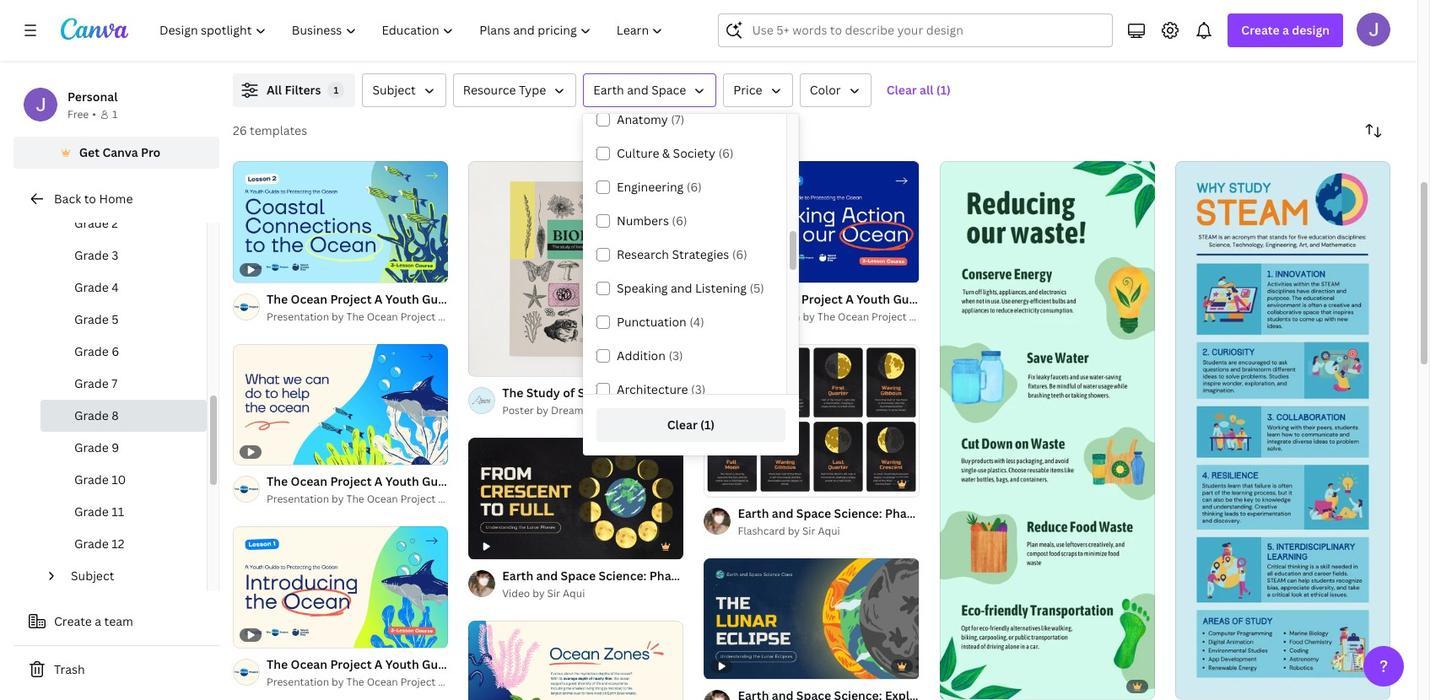 Task type: describe. For each thing, give the bounding box(es) containing it.
anatomy
[[617, 111, 668, 127]]

1 for 1 filter options selected 'element'
[[334, 84, 339, 96]]

jacob simon image
[[1357, 13, 1391, 46]]

flashcard by sir aqui link
[[738, 523, 920, 540]]

back to home link
[[14, 182, 219, 216]]

grade for grade 5
[[74, 311, 109, 327]]

by inside "link"
[[788, 524, 800, 538]]

11
[[112, 504, 124, 520]]

clear for clear (1)
[[667, 417, 698, 433]]

1 vertical spatial 1
[[112, 107, 118, 122]]

create a team button
[[14, 605, 219, 639]]

10
[[112, 472, 126, 488]]

team
[[104, 614, 133, 630]]

anatomy (7)
[[617, 111, 685, 127]]

trash link
[[14, 653, 219, 687]]

all
[[920, 82, 934, 98]]

12
[[112, 536, 124, 552]]

and for plant
[[608, 19, 630, 35]]

earth and space
[[594, 82, 686, 98]]

studio inside plant and human body systems lesson by canva creative studio
[[702, 37, 735, 51]]

strategies
[[672, 246, 729, 262]]

(3) for addition (3)
[[669, 348, 683, 364]]

design
[[1292, 22, 1330, 38]]

human
[[633, 19, 674, 35]]

earth
[[594, 82, 624, 98]]

the inside the solar system lesson by canva creative studio
[[267, 19, 288, 35]]

grade for grade 9
[[74, 440, 109, 456]]

research strategies (6)
[[617, 246, 748, 262]]

7
[[112, 376, 118, 392]]

grade 4
[[74, 279, 119, 295]]

grade 2
[[74, 215, 118, 231]]

color
[[810, 82, 841, 98]]

studio inside the solar system lesson by canva creative studio
[[394, 37, 426, 51]]

poster by dream bird designs link
[[502, 403, 684, 420]]

free
[[68, 107, 89, 122]]

2
[[112, 215, 118, 231]]

grade 9 link
[[41, 432, 207, 464]]

lesson inside symbiotic relationships lesson by canva creative studio
[[883, 37, 918, 51]]

and for speaking
[[671, 280, 693, 296]]

pro
[[141, 144, 161, 160]]

sir for flashcard
[[803, 524, 816, 538]]

top level navigation element
[[149, 14, 678, 47]]

video
[[502, 586, 530, 601]]

1 of 5
[[480, 357, 505, 370]]

type
[[519, 82, 546, 98]]

8
[[112, 408, 119, 424]]

grade 6
[[74, 344, 119, 360]]

canva inside symbiotic relationships lesson by canva creative studio
[[935, 37, 965, 51]]

price button
[[724, 73, 793, 107]]

canva inside plant and human body systems lesson by canva creative studio
[[626, 37, 657, 51]]

lesson inside the solar system lesson by canva creative studio
[[267, 37, 301, 51]]

clear for clear all (1)
[[887, 82, 917, 98]]

grade 5 link
[[41, 304, 207, 336]]

grade 10 link
[[41, 464, 207, 496]]

grade 7
[[74, 376, 118, 392]]

bacteria and viruses link
[[1192, 18, 1431, 36]]

creative inside plant and human body systems lesson by canva creative studio
[[659, 37, 700, 51]]

earth and space science: phases of the moon educational flashcard in dark gray, yellow, and orange illustrative style image
[[704, 344, 920, 497]]

resource
[[463, 82, 516, 98]]

symbiotic
[[883, 19, 941, 35]]

(6) up listening
[[732, 246, 748, 262]]

earth and space button
[[583, 73, 717, 107]]

grade 3
[[74, 247, 119, 263]]

numbers
[[617, 213, 669, 229]]

grade 5
[[74, 311, 119, 327]]

create for create a design
[[1242, 22, 1280, 38]]

sir for video
[[547, 586, 560, 601]]

studio inside symbiotic relationships lesson by canva creative studio
[[1011, 37, 1043, 51]]

research
[[617, 246, 669, 262]]

to
[[84, 191, 96, 207]]

plant
[[575, 19, 605, 35]]

symbiotic relationships link
[[883, 18, 1138, 36]]

5 inside grade 5 link
[[112, 311, 119, 327]]

addition (3)
[[617, 348, 683, 364]]

reducing our waste infographic in green blue illustrative style image
[[940, 161, 1155, 700]]

a for team
[[95, 614, 101, 630]]

culture & society (6)
[[617, 145, 734, 161]]

Search search field
[[752, 14, 1103, 46]]

lesson by canva creative studio link for the solar system
[[267, 36, 521, 53]]

speaking
[[617, 280, 668, 296]]

grade 4 link
[[41, 272, 207, 304]]

create a team
[[54, 614, 133, 630]]

by inside symbiotic relationships lesson by canva creative studio
[[920, 37, 932, 51]]

free •
[[68, 107, 96, 122]]

flashcard by sir aqui
[[738, 524, 840, 538]]

grade for grade 3
[[74, 247, 109, 263]]

creative inside symbiotic relationships lesson by canva creative studio
[[967, 37, 1008, 51]]

and for earth
[[627, 82, 649, 98]]

and for bacteria
[[1243, 19, 1264, 35]]

1 horizontal spatial (1)
[[937, 82, 951, 98]]

a for design
[[1283, 22, 1290, 38]]

space
[[652, 82, 686, 98]]

create for create a team
[[54, 614, 92, 630]]

the solar system lesson by canva creative studio
[[267, 19, 426, 51]]

grade 2 link
[[41, 208, 207, 240]]

bacteria and viruses image
[[1158, 0, 1431, 11]]

create a design button
[[1228, 14, 1344, 47]]

viruses
[[1267, 19, 1309, 35]]

(6) right society
[[719, 145, 734, 161]]

bird
[[586, 404, 606, 418]]

aqui for flashcard by sir aqui
[[818, 524, 840, 538]]

by inside the solar system lesson by canva creative studio
[[303, 37, 316, 51]]

the solar system link
[[267, 18, 521, 36]]

engineering
[[617, 179, 684, 195]]

back to home
[[54, 191, 133, 207]]

&
[[662, 145, 670, 161]]

all
[[267, 82, 282, 98]]

grade 12 link
[[41, 528, 207, 560]]



Task type: locate. For each thing, give the bounding box(es) containing it.
1 horizontal spatial a
[[1283, 22, 1290, 38]]

sir inside "link"
[[803, 524, 816, 538]]

1 vertical spatial a
[[95, 614, 101, 630]]

6
[[112, 344, 119, 360]]

and
[[608, 19, 630, 35], [1243, 19, 1264, 35], [627, 82, 649, 98], [671, 280, 693, 296]]

architecture (3)
[[617, 381, 706, 398]]

grade 8
[[74, 408, 119, 424]]

grade 6 link
[[41, 336, 207, 368]]

2 horizontal spatial lesson by canva creative studio link
[[883, 36, 1138, 53]]

canva down "relationships"
[[935, 37, 965, 51]]

0 horizontal spatial studio
[[394, 37, 426, 51]]

4
[[112, 279, 119, 295]]

1 horizontal spatial studio
[[702, 37, 735, 51]]

2 lesson by canva creative studio link from the left
[[575, 36, 829, 53]]

lesson by canva creative studio link down body
[[575, 36, 829, 53]]

3 lesson from the left
[[883, 37, 918, 51]]

sir right flashcard
[[803, 524, 816, 538]]

sir right 'video'
[[547, 586, 560, 601]]

6 grade from the top
[[74, 376, 109, 392]]

1 vertical spatial subject
[[71, 568, 114, 584]]

subject for "subject" button to the bottom
[[71, 568, 114, 584]]

lesson by canva creative studio link down system
[[267, 36, 521, 53]]

lesson down symbiotic
[[883, 37, 918, 51]]

subject button down top level navigation element
[[362, 73, 446, 107]]

1 of 5 link
[[469, 161, 684, 377]]

1 horizontal spatial subject button
[[362, 73, 446, 107]]

flashcard
[[738, 524, 786, 538]]

architecture
[[617, 381, 688, 398]]

1 inside 1 of 5 link
[[480, 357, 485, 370]]

by inside bacteria and viruses lesson by ljr edu resources
[[1228, 37, 1241, 51]]

create
[[1242, 22, 1280, 38], [54, 614, 92, 630]]

2 lesson from the left
[[575, 37, 609, 51]]

(3)
[[669, 348, 683, 364], [691, 381, 706, 398]]

0 horizontal spatial aqui
[[563, 586, 585, 601]]

1
[[334, 84, 339, 96], [112, 107, 118, 122], [480, 357, 485, 370]]

0 horizontal spatial clear
[[667, 417, 698, 433]]

grade left 12 in the bottom of the page
[[74, 536, 109, 552]]

creative
[[351, 37, 392, 51], [659, 37, 700, 51], [967, 37, 1008, 51]]

(7)
[[671, 111, 685, 127]]

a inside dropdown button
[[1283, 22, 1290, 38]]

grade left 2
[[74, 215, 109, 231]]

grade for grade 2
[[74, 215, 109, 231]]

get
[[79, 144, 100, 160]]

of
[[488, 357, 497, 370]]

grade left 11
[[74, 504, 109, 520]]

1 horizontal spatial sir
[[803, 524, 816, 538]]

culture
[[617, 145, 660, 161]]

1 vertical spatial (1)
[[701, 417, 715, 433]]

0 vertical spatial (3)
[[669, 348, 683, 364]]

0 vertical spatial (1)
[[937, 82, 951, 98]]

aqui right flashcard
[[818, 524, 840, 538]]

clear all (1)
[[887, 82, 951, 98]]

body
[[677, 19, 707, 35]]

lesson inside plant and human body systems lesson by canva creative studio
[[575, 37, 609, 51]]

|
[[438, 309, 441, 324], [910, 309, 912, 324], [438, 492, 441, 506], [438, 675, 441, 689]]

1 vertical spatial aqui
[[563, 586, 585, 601]]

0 horizontal spatial (3)
[[669, 348, 683, 364]]

0 horizontal spatial creative
[[351, 37, 392, 51]]

creative down "relationships"
[[967, 37, 1008, 51]]

2 vertical spatial 1
[[480, 357, 485, 370]]

get canva pro button
[[14, 137, 219, 169]]

2 creative from the left
[[659, 37, 700, 51]]

0 vertical spatial create
[[1242, 22, 1280, 38]]

dream
[[551, 404, 584, 418]]

9 grade from the top
[[74, 472, 109, 488]]

1 horizontal spatial 1
[[334, 84, 339, 96]]

5 right of
[[499, 357, 505, 370]]

7 grade from the top
[[74, 408, 109, 424]]

grade for grade 11
[[74, 504, 109, 520]]

grade 9
[[74, 440, 119, 456]]

0 vertical spatial sir
[[803, 524, 816, 538]]

grade left 4
[[74, 279, 109, 295]]

aqui inside "link"
[[818, 524, 840, 538]]

presentation
[[267, 309, 329, 324], [738, 309, 801, 324], [267, 492, 329, 506], [267, 675, 329, 689]]

solar
[[291, 19, 321, 35]]

1 horizontal spatial clear
[[887, 82, 917, 98]]

grade left 10
[[74, 472, 109, 488]]

video by sir aqui link
[[502, 586, 684, 602]]

all filters
[[267, 82, 321, 98]]

(6) down society
[[687, 179, 702, 195]]

clear (1)
[[667, 417, 715, 433]]

0 horizontal spatial subject
[[71, 568, 114, 584]]

1 vertical spatial create
[[54, 614, 92, 630]]

0 vertical spatial 5
[[112, 311, 119, 327]]

11 grade from the top
[[74, 536, 109, 552]]

and right earth
[[627, 82, 649, 98]]

1 horizontal spatial subject
[[373, 82, 416, 98]]

presentation by the ocean project | world ocean day
[[267, 309, 528, 324], [738, 309, 999, 324], [267, 492, 528, 506], [267, 675, 528, 689]]

0 vertical spatial clear
[[887, 82, 917, 98]]

canva inside button
[[102, 144, 138, 160]]

society
[[673, 145, 716, 161]]

and down research strategies (6)
[[671, 280, 693, 296]]

grade 7 link
[[41, 368, 207, 400]]

designs
[[609, 404, 647, 418]]

1 right filters
[[334, 84, 339, 96]]

subject button down 12 in the bottom of the page
[[64, 560, 197, 593]]

2 horizontal spatial studio
[[1011, 37, 1043, 51]]

canva inside the solar system lesson by canva creative studio
[[318, 37, 348, 51]]

1 horizontal spatial 5
[[499, 357, 505, 370]]

grade 11
[[74, 504, 124, 520]]

back
[[54, 191, 81, 207]]

a
[[1283, 22, 1290, 38], [95, 614, 101, 630]]

symbiotic relationships lesson by canva creative studio
[[883, 19, 1043, 51]]

aqui for video by sir aqui
[[563, 586, 585, 601]]

lesson down 'bacteria'
[[1192, 37, 1226, 51]]

4 grade from the top
[[74, 311, 109, 327]]

grade for grade 6
[[74, 344, 109, 360]]

lesson down solar
[[267, 37, 301, 51]]

2 studio from the left
[[702, 37, 735, 51]]

day
[[509, 309, 528, 324], [980, 309, 999, 324], [509, 492, 528, 506], [509, 675, 528, 689]]

subject button
[[362, 73, 446, 107], [64, 560, 197, 593]]

speaking and listening (5)
[[617, 280, 765, 296]]

(6)
[[719, 145, 734, 161], [687, 179, 702, 195], [672, 213, 687, 229], [732, 246, 748, 262]]

5 grade from the top
[[74, 344, 109, 360]]

a left team
[[95, 614, 101, 630]]

lesson inside bacteria and viruses lesson by ljr edu resources
[[1192, 37, 1226, 51]]

aqui right 'video'
[[563, 586, 585, 601]]

plant and human body systems lesson by canva creative studio
[[575, 19, 758, 51]]

subject right 1 filter options selected 'element'
[[373, 82, 416, 98]]

1 vertical spatial subject button
[[64, 560, 197, 593]]

a right edu
[[1283, 22, 1290, 38]]

plant and human body systems link
[[575, 18, 829, 36]]

0 horizontal spatial create
[[54, 614, 92, 630]]

grade 3 link
[[41, 240, 207, 272]]

why study steam education infographic in blue pink yellow flat graphic style image
[[1176, 161, 1391, 700]]

lesson by ljr edu resources link
[[1192, 36, 1431, 53]]

video by sir aqui
[[502, 586, 585, 601]]

resource type
[[463, 82, 546, 98]]

resource type button
[[453, 73, 577, 107]]

0 vertical spatial subject
[[373, 82, 416, 98]]

and right plant on the left top of page
[[608, 19, 630, 35]]

create inside "create a design" dropdown button
[[1242, 22, 1280, 38]]

grade for grade 8
[[74, 408, 109, 424]]

(3) right addition at the left
[[669, 348, 683, 364]]

1 lesson by canva creative studio link from the left
[[267, 36, 521, 53]]

grade left '6'
[[74, 344, 109, 360]]

(1) right all
[[937, 82, 951, 98]]

3 creative from the left
[[967, 37, 1008, 51]]

studio down systems
[[702, 37, 735, 51]]

0 vertical spatial aqui
[[818, 524, 840, 538]]

creative down body
[[659, 37, 700, 51]]

0 vertical spatial subject button
[[362, 73, 446, 107]]

1 horizontal spatial create
[[1242, 22, 1280, 38]]

studio down the solar system link
[[394, 37, 426, 51]]

canva down human
[[626, 37, 657, 51]]

1 inside 1 filter options selected 'element'
[[334, 84, 339, 96]]

bacteria
[[1192, 19, 1240, 35]]

3
[[112, 247, 119, 263]]

2 horizontal spatial creative
[[967, 37, 1008, 51]]

1 vertical spatial sir
[[547, 586, 560, 601]]

by inside plant and human body systems lesson by canva creative studio
[[612, 37, 624, 51]]

1 horizontal spatial (3)
[[691, 381, 706, 398]]

grade for grade 4
[[74, 279, 109, 295]]

subject for right "subject" button
[[373, 82, 416, 98]]

and up ljr
[[1243, 19, 1264, 35]]

Sort by button
[[1357, 114, 1391, 148]]

0 horizontal spatial sir
[[547, 586, 560, 601]]

and inside bacteria and viruses lesson by ljr edu resources
[[1243, 19, 1264, 35]]

1 vertical spatial 5
[[499, 357, 505, 370]]

home
[[99, 191, 133, 207]]

(1) down architecture (3)
[[701, 417, 715, 433]]

grade left 8
[[74, 408, 109, 424]]

2 grade from the top
[[74, 247, 109, 263]]

create a design
[[1242, 22, 1330, 38]]

bacteria and viruses lesson by ljr edu resources
[[1192, 19, 1335, 51]]

grade for grade 7
[[74, 376, 109, 392]]

4 lesson from the left
[[1192, 37, 1226, 51]]

canva down system
[[318, 37, 348, 51]]

5 inside 1 of 5 link
[[499, 357, 505, 370]]

0 vertical spatial a
[[1283, 22, 1290, 38]]

aqui
[[818, 524, 840, 538], [563, 586, 585, 601]]

10 grade from the top
[[74, 504, 109, 520]]

by
[[303, 37, 316, 51], [612, 37, 624, 51], [920, 37, 932, 51], [1228, 37, 1241, 51], [332, 309, 344, 324], [803, 309, 815, 324], [537, 404, 549, 418], [332, 492, 344, 506], [788, 524, 800, 538], [533, 586, 545, 601], [332, 675, 344, 689]]

lesson by canva creative studio link down "relationships"
[[883, 36, 1138, 53]]

price
[[734, 82, 763, 98]]

subject down grade 12
[[71, 568, 114, 584]]

0 horizontal spatial a
[[95, 614, 101, 630]]

1 right "•"
[[112, 107, 118, 122]]

and inside button
[[627, 82, 649, 98]]

0 horizontal spatial 5
[[112, 311, 119, 327]]

grade left 3
[[74, 247, 109, 263]]

create inside create a team button
[[54, 614, 92, 630]]

1 vertical spatial clear
[[667, 417, 698, 433]]

0 vertical spatial 1
[[334, 84, 339, 96]]

1 vertical spatial (3)
[[691, 381, 706, 398]]

3 lesson by canva creative studio link from the left
[[883, 36, 1138, 53]]

sir
[[803, 524, 816, 538], [547, 586, 560, 601]]

clear down architecture (3)
[[667, 417, 698, 433]]

clear inside clear all (1) button
[[887, 82, 917, 98]]

grade down "grade 4"
[[74, 311, 109, 327]]

grade for grade 12
[[74, 536, 109, 552]]

(3) for architecture (3)
[[691, 381, 706, 398]]

0 horizontal spatial 1
[[112, 107, 118, 122]]

5 down 4
[[112, 311, 119, 327]]

2 horizontal spatial 1
[[480, 357, 485, 370]]

poster
[[502, 404, 534, 418]]

lesson down plant on the left top of page
[[575, 37, 609, 51]]

grade left the 9
[[74, 440, 109, 456]]

3 studio from the left
[[1011, 37, 1043, 51]]

filters
[[285, 82, 321, 98]]

1 horizontal spatial lesson by canva creative studio link
[[575, 36, 829, 53]]

engineering (6)
[[617, 179, 702, 195]]

listening
[[695, 280, 747, 296]]

0 horizontal spatial subject button
[[64, 560, 197, 593]]

clear all (1) button
[[878, 73, 960, 107]]

grade for grade 10
[[74, 472, 109, 488]]

3 grade from the top
[[74, 279, 109, 295]]

grade 12
[[74, 536, 124, 552]]

color button
[[800, 73, 872, 107]]

personal
[[68, 89, 118, 105]]

0 horizontal spatial (1)
[[701, 417, 715, 433]]

and inside plant and human body systems lesson by canva creative studio
[[608, 19, 630, 35]]

canva left pro
[[102, 144, 138, 160]]

grade 11 link
[[41, 496, 207, 528]]

None search field
[[719, 14, 1114, 47]]

clear left all
[[887, 82, 917, 98]]

(4)
[[690, 314, 705, 330]]

1 creative from the left
[[351, 37, 392, 51]]

(3) up clear (1)
[[691, 381, 706, 398]]

a inside button
[[95, 614, 101, 630]]

clear (1) button
[[597, 409, 786, 442]]

1 grade from the top
[[74, 215, 109, 231]]

1 filter options selected element
[[328, 82, 345, 99]]

lesson by canva creative studio link for symbiotic relationships
[[883, 36, 1138, 53]]

1 horizontal spatial aqui
[[818, 524, 840, 538]]

lesson
[[267, 37, 301, 51], [575, 37, 609, 51], [883, 37, 918, 51], [1192, 37, 1226, 51]]

system
[[323, 19, 366, 35]]

edu
[[1264, 37, 1282, 51]]

1 lesson from the left
[[267, 37, 301, 51]]

creative inside the solar system lesson by canva creative studio
[[351, 37, 392, 51]]

1 studio from the left
[[394, 37, 426, 51]]

(5)
[[750, 280, 765, 296]]

templates
[[250, 122, 307, 138]]

grade left 7
[[74, 376, 109, 392]]

punctuation (4)
[[617, 314, 705, 330]]

1 for 1 of 5
[[480, 357, 485, 370]]

studio down symbiotic relationships link in the top right of the page
[[1011, 37, 1043, 51]]

8 grade from the top
[[74, 440, 109, 456]]

1 horizontal spatial creative
[[659, 37, 700, 51]]

1 left of
[[480, 357, 485, 370]]

26 templates
[[233, 122, 307, 138]]

0 horizontal spatial lesson by canva creative studio link
[[267, 36, 521, 53]]

(6) up research strategies (6)
[[672, 213, 687, 229]]

lesson by canva creative studio link for plant and human body systems
[[575, 36, 829, 53]]

creative down the solar system link
[[351, 37, 392, 51]]

26
[[233, 122, 247, 138]]

trash
[[54, 662, 85, 678]]

(1)
[[937, 82, 951, 98], [701, 417, 715, 433]]

clear inside clear (1) button
[[667, 417, 698, 433]]



Task type: vqa. For each thing, say whether or not it's contained in the screenshot.
with
no



